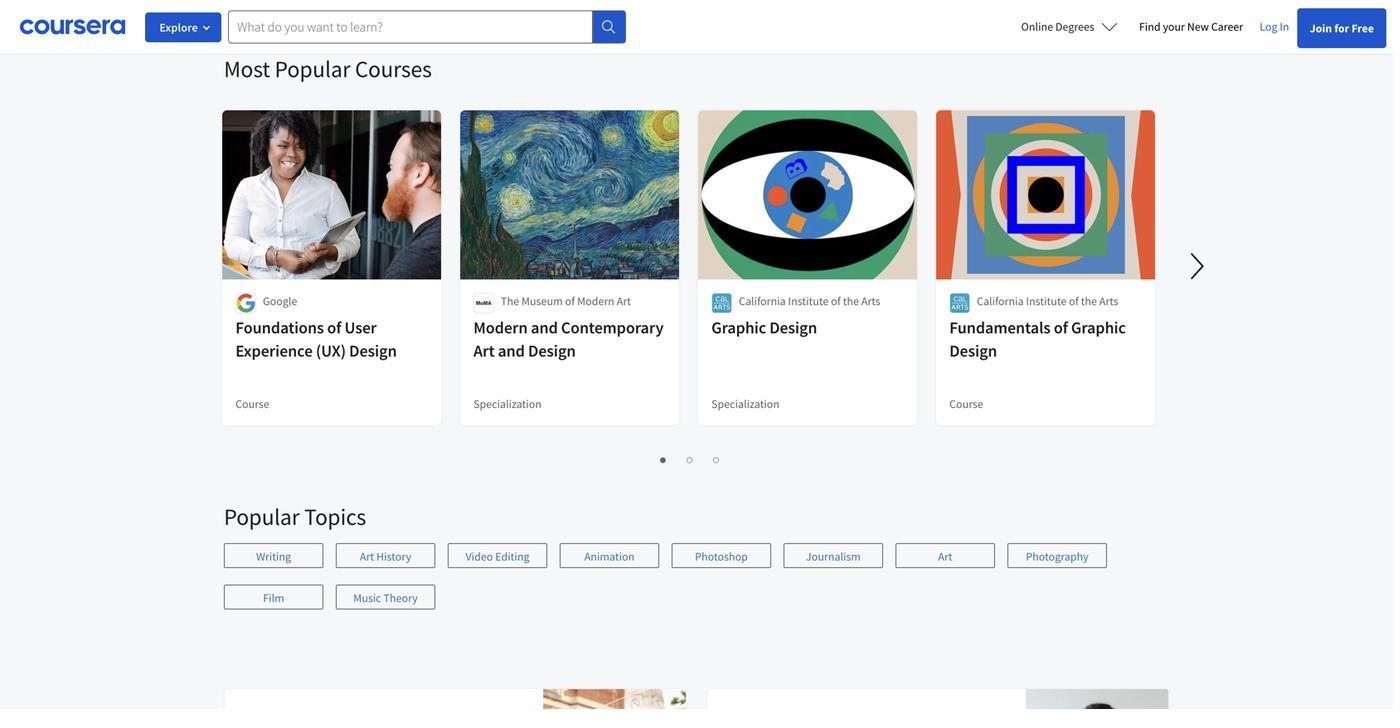 Task type: vqa. For each thing, say whether or not it's contained in the screenshot.
Benefit
no



Task type: locate. For each thing, give the bounding box(es) containing it.
1 horizontal spatial specialization
[[712, 396, 780, 411]]

popular up writing link
[[224, 502, 300, 531]]

music
[[353, 591, 381, 605]]

google image
[[236, 293, 256, 313]]

None search field
[[228, 10, 626, 44]]

log
[[1260, 19, 1278, 34]]

2 the from the left
[[1081, 294, 1097, 309]]

california for graphic
[[739, 294, 786, 309]]

2 specialization from the left
[[712, 396, 780, 411]]

california up graphic design
[[739, 294, 786, 309]]

specialization
[[474, 396, 542, 411], [712, 396, 780, 411]]

writing
[[256, 549, 291, 564]]

0 horizontal spatial california
[[739, 294, 786, 309]]

1 horizontal spatial institute
[[1026, 294, 1067, 309]]

course for fundamentals of graphic design
[[950, 396, 983, 411]]

1 horizontal spatial arts
[[1099, 294, 1119, 309]]

1 graphic from the left
[[712, 317, 766, 338]]

california institute of the arts image up fundamentals
[[950, 293, 970, 313]]

1 california institute of the arts from the left
[[739, 294, 880, 309]]

courses
[[355, 54, 432, 83]]

history
[[377, 549, 411, 564]]

modern up contemporary
[[577, 294, 615, 309]]

1 horizontal spatial california institute of the arts
[[977, 294, 1119, 309]]

2 california institute of the arts image from the left
[[950, 293, 970, 313]]

the for of
[[1081, 294, 1097, 309]]

1 institute from the left
[[788, 294, 829, 309]]

1 arts from the left
[[861, 294, 880, 309]]

graphic inside fundamentals of graphic design
[[1071, 317, 1126, 338]]

list
[[224, 449, 1157, 469], [224, 543, 1169, 626]]

0 horizontal spatial the
[[843, 294, 859, 309]]

california institute of the arts up graphic design
[[739, 294, 880, 309]]

1 vertical spatial and
[[498, 340, 525, 361]]

design inside modern and contemporary art and design
[[528, 340, 576, 361]]

institute for design
[[788, 294, 829, 309]]

music theory
[[353, 591, 418, 605]]

1 horizontal spatial and
[[531, 317, 558, 338]]

0 horizontal spatial modern
[[474, 317, 528, 338]]

and
[[531, 317, 558, 338], [498, 340, 525, 361]]

popular topics
[[224, 502, 366, 531]]

user
[[345, 317, 377, 338]]

institute up fundamentals of graphic design on the right of page
[[1026, 294, 1067, 309]]

and down the
[[498, 340, 525, 361]]

find your new career link
[[1131, 17, 1252, 37]]

of inside the foundations of user experience (ux) design
[[327, 317, 341, 338]]

0 horizontal spatial specialization
[[474, 396, 542, 411]]

2 course from the left
[[950, 396, 983, 411]]

1 horizontal spatial modern
[[577, 294, 615, 309]]

explore
[[160, 20, 198, 35]]

0 horizontal spatial california institute of the arts image
[[712, 293, 732, 313]]

2
[[683, 451, 690, 467]]

california up fundamentals
[[977, 294, 1024, 309]]

0 horizontal spatial california institute of the arts
[[739, 294, 880, 309]]

california institute of the arts up fundamentals of graphic design on the right of page
[[977, 294, 1119, 309]]

degrees
[[1056, 19, 1095, 34]]

design inside the foundations of user experience (ux) design
[[349, 340, 397, 361]]

1 horizontal spatial graphic
[[1071, 317, 1126, 338]]

2 arts from the left
[[1099, 294, 1119, 309]]

0 vertical spatial modern
[[577, 294, 615, 309]]

1 the from the left
[[843, 294, 859, 309]]

1 horizontal spatial california
[[977, 294, 1024, 309]]

0 horizontal spatial arts
[[861, 294, 880, 309]]

1 vertical spatial popular
[[224, 502, 300, 531]]

california institute of the arts image
[[712, 293, 732, 313], [950, 293, 970, 313]]

popular
[[275, 54, 351, 83], [224, 502, 300, 531]]

3 button
[[705, 450, 724, 469]]

film link
[[224, 585, 323, 610]]

foundations
[[236, 317, 324, 338]]

of inside fundamentals of graphic design
[[1054, 317, 1068, 338]]

1 california institute of the arts image from the left
[[712, 293, 732, 313]]

design inside fundamentals of graphic design
[[950, 340, 997, 361]]

arts for fundamentals of graphic design
[[1099, 294, 1119, 309]]

2 list from the top
[[224, 543, 1169, 626]]

institute up graphic design
[[788, 294, 829, 309]]

1 specialization from the left
[[474, 396, 542, 411]]

1 horizontal spatial california institute of the arts image
[[950, 293, 970, 313]]

0 horizontal spatial and
[[498, 340, 525, 361]]

online degrees button
[[1008, 8, 1131, 45]]

list containing 1
[[224, 449, 1157, 469]]

2 california institute of the arts from the left
[[977, 294, 1119, 309]]

0 vertical spatial and
[[531, 317, 558, 338]]

modern down the
[[474, 317, 528, 338]]

1 horizontal spatial the
[[1081, 294, 1097, 309]]

0 vertical spatial list
[[224, 449, 1157, 469]]

0 horizontal spatial course
[[236, 396, 269, 411]]

california
[[739, 294, 786, 309], [977, 294, 1024, 309]]

experience
[[236, 340, 313, 361]]

popular right most
[[275, 54, 351, 83]]

california institute of the arts
[[739, 294, 880, 309], [977, 294, 1119, 309]]

2 institute from the left
[[1026, 294, 1067, 309]]

museum
[[522, 294, 563, 309]]

2 graphic from the left
[[1071, 317, 1126, 338]]

california institute of the arts image up graphic design
[[712, 293, 732, 313]]

google
[[263, 294, 297, 309]]

join
[[1310, 21, 1332, 36]]

california for fundamentals
[[977, 294, 1024, 309]]

art
[[617, 294, 631, 309], [474, 340, 495, 361], [360, 549, 374, 564], [938, 549, 953, 564]]

1 horizontal spatial course
[[950, 396, 983, 411]]

1 list from the top
[[224, 449, 1157, 469]]

modern
[[577, 294, 615, 309], [474, 317, 528, 338]]

art link
[[896, 543, 995, 568]]

design
[[770, 317, 817, 338], [349, 340, 397, 361], [528, 340, 576, 361], [950, 340, 997, 361]]

1 california from the left
[[739, 294, 786, 309]]

(ux)
[[316, 340, 346, 361]]

institute
[[788, 294, 829, 309], [1026, 294, 1067, 309]]

graphic
[[712, 317, 766, 338], [1071, 317, 1126, 338]]

and down museum
[[531, 317, 558, 338]]

1 course from the left
[[236, 396, 269, 411]]

specialization for modern and contemporary art and design
[[474, 396, 542, 411]]

list containing writing
[[224, 543, 1169, 626]]

1 vertical spatial modern
[[474, 317, 528, 338]]

arts
[[861, 294, 880, 309], [1099, 294, 1119, 309]]

graphic design
[[712, 317, 817, 338]]

the
[[843, 294, 859, 309], [1081, 294, 1097, 309]]

of
[[565, 294, 575, 309], [831, 294, 841, 309], [1069, 294, 1079, 309], [327, 317, 341, 338], [1054, 317, 1068, 338]]

2 button
[[678, 450, 698, 469]]

1 vertical spatial list
[[224, 543, 1169, 626]]

0 horizontal spatial graphic
[[712, 317, 766, 338]]

course
[[236, 396, 269, 411], [950, 396, 983, 411]]

explore button
[[145, 12, 221, 42]]

course for foundations of user experience (ux) design
[[236, 396, 269, 411]]

3
[[710, 451, 716, 467]]

0 horizontal spatial institute
[[788, 294, 829, 309]]

2 california from the left
[[977, 294, 1024, 309]]



Task type: describe. For each thing, give the bounding box(es) containing it.
video editing link
[[448, 543, 547, 568]]

journalism
[[806, 549, 861, 564]]

art history link
[[336, 543, 435, 568]]

of for design
[[831, 294, 841, 309]]

find your new career
[[1139, 19, 1243, 34]]

fundamentals of graphic design
[[950, 317, 1126, 361]]

next slide image
[[1178, 246, 1217, 286]]

video editing
[[466, 549, 530, 564]]

writing link
[[224, 543, 323, 568]]

topics
[[304, 502, 366, 531]]

art inside art history link
[[360, 549, 374, 564]]

log in
[[1260, 19, 1289, 34]]

the museum of modern art
[[501, 294, 631, 309]]

specialization for graphic design
[[712, 396, 780, 411]]

art inside art link
[[938, 549, 953, 564]]

photography link
[[1008, 543, 1107, 568]]

theory
[[384, 591, 418, 605]]

art history
[[360, 549, 411, 564]]

journalism link
[[784, 543, 883, 568]]

of for and
[[565, 294, 575, 309]]

join for free link
[[1298, 8, 1387, 48]]

contemporary
[[561, 317, 664, 338]]

california institute of the arts for design
[[739, 294, 880, 309]]

institute for of
[[1026, 294, 1067, 309]]

editing
[[495, 549, 530, 564]]

find
[[1139, 19, 1161, 34]]

the museum of modern art image
[[474, 293, 494, 313]]

animation link
[[560, 543, 659, 568]]

fundamentals
[[950, 317, 1051, 338]]

california institute of the arts for of
[[977, 294, 1119, 309]]

the for design
[[843, 294, 859, 309]]

arts for graphic design
[[861, 294, 880, 309]]

animation
[[584, 549, 635, 564]]

most
[[224, 54, 270, 83]]

the
[[501, 294, 519, 309]]

photography
[[1026, 549, 1089, 564]]

1
[[656, 451, 663, 467]]

coursera image
[[20, 13, 125, 40]]

modern and contemporary art and design
[[474, 317, 664, 361]]

career
[[1211, 19, 1243, 34]]

university of leeds ready to advance your career in data science?  applications open soon for the msc data science (statistics)! join our webinar on march 19 to meet the faculty and find out more. register now image
[[543, 689, 700, 709]]

online degrees
[[1021, 19, 1095, 34]]

california institute of the arts image for graphic design
[[712, 293, 732, 313]]

join for free
[[1310, 21, 1374, 36]]

foundations of user experience (ux) design
[[236, 317, 397, 361]]

most popular courses
[[224, 54, 432, 83]]

photoshop link
[[672, 543, 771, 568]]

film
[[263, 591, 284, 605]]

photoshop
[[695, 549, 748, 564]]

log in link
[[1252, 17, 1298, 36]]

What do you want to learn? text field
[[228, 10, 593, 44]]

free
[[1352, 21, 1374, 36]]

1 button
[[651, 450, 671, 469]]

modern inside modern and contemporary art and design
[[474, 317, 528, 338]]

for
[[1335, 21, 1350, 36]]

california institute of the arts image for fundamentals of graphic design
[[950, 293, 970, 313]]

video
[[466, 549, 493, 564]]

0 vertical spatial popular
[[275, 54, 351, 83]]

in
[[1280, 19, 1289, 34]]

online
[[1021, 19, 1053, 34]]

art inside modern and contemporary art and design
[[474, 340, 495, 361]]

university of michigan final deadline is may 15, 2024 earn your master of public health from a top 5 school and build hands-on skills. learn more image
[[1026, 689, 1169, 709]]

list inside "most popular courses carousel" element
[[224, 449, 1157, 469]]

most popular courses carousel element
[[216, 4, 1393, 482]]

new
[[1187, 19, 1209, 34]]

your
[[1163, 19, 1185, 34]]

music theory link
[[336, 585, 435, 610]]

of for of
[[1069, 294, 1079, 309]]



